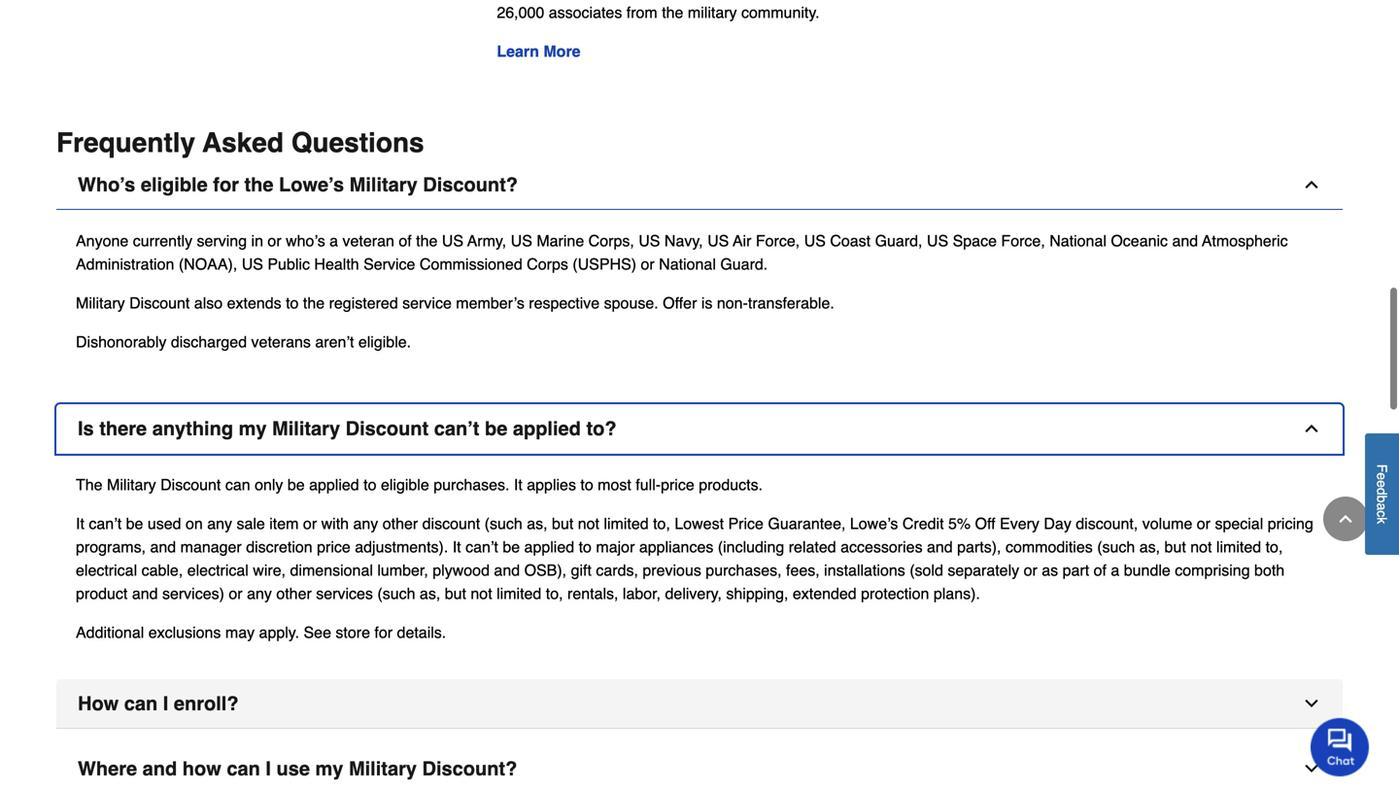 Task type: describe. For each thing, give the bounding box(es) containing it.
or left special
[[1197, 514, 1211, 532]]

2 horizontal spatial limited
[[1217, 538, 1262, 556]]

where and how can i use my military discount?
[[78, 757, 517, 780]]

discount? inside where and how can i use my military discount? button
[[422, 757, 517, 780]]

2 vertical spatial not
[[471, 584, 492, 602]]

related
[[789, 538, 836, 556]]

(sold
[[910, 561, 944, 579]]

day
[[1044, 514, 1072, 532]]

b
[[1375, 495, 1390, 503]]

extended
[[793, 584, 857, 602]]

or left with on the bottom of the page
[[303, 514, 317, 532]]

a inside anyone currently serving in or who's a veteran of the us army, us marine corps, us navy, us air force, us coast guard, us space force, national oceanic and atmospheric administration (noaa), us public health service commissioned corps (usphs) or national guard.
[[330, 232, 338, 250]]

d
[[1375, 488, 1390, 495]]

2 force, from the left
[[1001, 232, 1045, 250]]

who's
[[78, 173, 135, 196]]

details.
[[397, 623, 446, 641]]

2 vertical spatial (such
[[377, 584, 415, 602]]

non-
[[717, 294, 748, 312]]

gift
[[571, 561, 592, 579]]

exclusions
[[148, 623, 221, 641]]

us right army,
[[511, 232, 532, 250]]

also
[[194, 294, 223, 312]]

(noaa),
[[179, 255, 237, 273]]

f e e d b a c k
[[1375, 464, 1390, 524]]

osb),
[[524, 561, 567, 579]]

guard.
[[720, 255, 768, 273]]

see
[[304, 623, 331, 641]]

lowe's inside button
[[279, 173, 344, 196]]

special
[[1215, 514, 1264, 532]]

and down cable,
[[132, 584, 158, 602]]

only
[[255, 476, 283, 494]]

to?
[[586, 417, 617, 440]]

discount,
[[1076, 514, 1138, 532]]

price
[[728, 514, 764, 532]]

is there anything my military discount can't be applied to?
[[78, 417, 617, 440]]

military inside is there anything my military discount can't be applied to? button
[[272, 417, 340, 440]]

0 vertical spatial my
[[239, 417, 267, 440]]

space
[[953, 232, 997, 250]]

1 e from the top
[[1375, 472, 1390, 480]]

1 vertical spatial eligible
[[381, 476, 429, 494]]

chevron up image inside scroll to top element
[[1336, 509, 1356, 529]]

1 horizontal spatial for
[[375, 623, 393, 641]]

coast
[[830, 232, 871, 250]]

0 horizontal spatial other
[[276, 584, 312, 602]]

us down in
[[242, 255, 263, 273]]

chevron up image for who's eligible for the lowe's military discount?
[[1302, 175, 1322, 194]]

navy,
[[665, 232, 703, 250]]

0 vertical spatial but
[[552, 514, 574, 532]]

of inside it can't be used on any sale item or with any other discount (such as, but not limited to, lowest price guarantee, lowe's credit 5% off every day discount, volume or special pricing programs, and manager discretion price adjustments). it can't be applied to major appliances (including related accessories and parts), commodities (such as, but not limited to, electrical cable, electrical wire, dimensional lumber, plywood and osb), gift cards, previous purchases, fees, installations (sold separately or as part of a bundle comprising both product and services) or any other services (such as, but not limited to, rentals, labor, delivery, shipping, extended protection plans).
[[1094, 561, 1107, 579]]

price inside it can't be used on any sale item or with any other discount (such as, but not limited to, lowest price guarantee, lowe's credit 5% off every day discount, volume or special pricing programs, and manager discretion price adjustments). it can't be applied to major appliances (including related accessories and parts), commodities (such as, but not limited to, electrical cable, electrical wire, dimensional lumber, plywood and osb), gift cards, previous purchases, fees, installations (sold separately or as part of a bundle comprising both product and services) or any other services (such as, but not limited to, rentals, labor, delivery, shipping, extended protection plans).
[[317, 538, 351, 556]]

us up commissioned
[[442, 232, 464, 250]]

for inside the who's eligible for the lowe's military discount? button
[[213, 173, 239, 196]]

how
[[183, 757, 221, 780]]

to right extends
[[286, 294, 299, 312]]

k
[[1375, 517, 1390, 524]]

chevron down image
[[1302, 694, 1322, 713]]

0 horizontal spatial as,
[[420, 584, 441, 602]]

there
[[99, 417, 147, 440]]

us left air
[[708, 232, 729, 250]]

discharged
[[171, 333, 247, 351]]

anyone
[[76, 232, 129, 250]]

0 horizontal spatial but
[[445, 584, 466, 602]]

frequently
[[56, 127, 195, 158]]

1 vertical spatial national
[[659, 255, 716, 273]]

c
[[1375, 510, 1390, 517]]

lumber,
[[377, 561, 428, 579]]

more
[[544, 42, 581, 60]]

volume
[[1143, 514, 1193, 532]]

protection
[[861, 584, 929, 602]]

0 vertical spatial other
[[383, 514, 418, 532]]

manager
[[180, 538, 242, 556]]

services
[[316, 584, 373, 602]]

administration
[[76, 255, 174, 273]]

corps
[[527, 255, 568, 273]]

1 horizontal spatial any
[[247, 584, 272, 602]]

2 horizontal spatial as,
[[1140, 538, 1160, 556]]

1 force, from the left
[[756, 232, 800, 250]]

(usphs)
[[573, 255, 637, 273]]

atmospheric
[[1202, 232, 1288, 250]]

guarantee,
[[768, 514, 846, 532]]

applies
[[527, 476, 576, 494]]

major
[[596, 538, 635, 556]]

frequently asked questions
[[56, 127, 424, 158]]

learn more link
[[497, 42, 581, 60]]

0 horizontal spatial limited
[[497, 584, 542, 602]]

can for how
[[227, 757, 260, 780]]

fees,
[[786, 561, 820, 579]]

veterans
[[251, 333, 311, 351]]

1 vertical spatial not
[[1191, 538, 1212, 556]]

i inside button
[[266, 757, 271, 780]]

can inside button
[[124, 692, 158, 715]]

store
[[336, 623, 370, 641]]

chat invite button image
[[1311, 717, 1370, 777]]

military up dishonorably
[[76, 294, 125, 312]]

sale
[[237, 514, 265, 532]]

health
[[314, 255, 359, 273]]

to inside it can't be used on any sale item or with any other discount (such as, but not limited to, lowest price guarantee, lowe's credit 5% off every day discount, volume or special pricing programs, and manager discretion price adjustments). it can't be applied to major appliances (including related accessories and parts), commodities (such as, but not limited to, electrical cable, electrical wire, dimensional lumber, plywood and osb), gift cards, previous purchases, fees, installations (sold separately or as part of a bundle comprising both product and services) or any other services (such as, but not limited to, rentals, labor, delivery, shipping, extended protection plans).
[[579, 538, 592, 556]]

products.
[[699, 476, 763, 494]]

service
[[364, 255, 415, 273]]

delivery,
[[665, 584, 722, 602]]

1 horizontal spatial (such
[[485, 514, 523, 532]]

offer
[[663, 294, 697, 312]]

army,
[[467, 232, 507, 250]]

service
[[402, 294, 452, 312]]

0 vertical spatial as,
[[527, 514, 548, 532]]

dishonorably discharged veterans aren't eligible.
[[76, 333, 411, 351]]

a inside button
[[1375, 503, 1390, 510]]

labor,
[[623, 584, 661, 602]]

be right only
[[288, 476, 305, 494]]

anyone currently serving in or who's a veteran of the us army, us marine corps, us navy, us air force, us coast guard, us space force, national oceanic and atmospheric administration (noaa), us public health service commissioned corps (usphs) or national guard.
[[76, 232, 1288, 273]]

1 horizontal spatial price
[[661, 476, 695, 494]]

2 vertical spatial the
[[303, 294, 325, 312]]

dishonorably
[[76, 333, 167, 351]]

f
[[1375, 464, 1390, 472]]

or up spouse.
[[641, 255, 655, 273]]

1 electrical from the left
[[76, 561, 137, 579]]

1 horizontal spatial my
[[315, 757, 343, 780]]

1 horizontal spatial limited
[[604, 514, 649, 532]]

spouse.
[[604, 294, 659, 312]]

enroll?
[[174, 692, 239, 715]]

comprising
[[1175, 561, 1250, 579]]

cards,
[[596, 561, 638, 579]]

bundle
[[1124, 561, 1171, 579]]

chevron up image for is there anything my military discount can't be applied to?
[[1302, 419, 1322, 438]]

dimensional
[[290, 561, 373, 579]]

2 e from the top
[[1375, 480, 1390, 488]]

5%
[[948, 514, 971, 532]]

and left osb),
[[494, 561, 520, 579]]

can for discount
[[225, 476, 250, 494]]

military right the
[[107, 476, 156, 494]]

additional exclusions may apply. see store for details.
[[76, 623, 446, 641]]

previous
[[643, 561, 702, 579]]

i inside button
[[163, 692, 168, 715]]

item
[[269, 514, 299, 532]]

be left "used"
[[126, 514, 143, 532]]

0 horizontal spatial any
[[207, 514, 232, 532]]

may
[[225, 623, 255, 641]]

a inside it can't be used on any sale item or with any other discount (such as, but not limited to, lowest price guarantee, lowe's credit 5% off every day discount, volume or special pricing programs, and manager discretion price adjustments). it can't be applied to major appliances (including related accessories and parts), commodities (such as, but not limited to, electrical cable, electrical wire, dimensional lumber, plywood and osb), gift cards, previous purchases, fees, installations (sold separately or as part of a bundle comprising both product and services) or any other services (such as, but not limited to, rentals, labor, delivery, shipping, extended protection plans).
[[1111, 561, 1120, 579]]

shipping,
[[726, 584, 789, 602]]



Task type: locate. For each thing, give the bounding box(es) containing it.
to, up appliances
[[653, 514, 670, 532]]

of up service
[[399, 232, 412, 250]]

as, down lumber,
[[420, 584, 441, 602]]

0 vertical spatial it
[[514, 476, 523, 494]]

1 vertical spatial my
[[315, 757, 343, 780]]

2 vertical spatial can't
[[466, 538, 498, 556]]

discount up on
[[160, 476, 221, 494]]

0 vertical spatial price
[[661, 476, 695, 494]]

1 vertical spatial chevron up image
[[1302, 419, 1322, 438]]

0 vertical spatial i
[[163, 692, 168, 715]]

1 horizontal spatial a
[[1111, 561, 1120, 579]]

0 vertical spatial discount?
[[423, 173, 518, 196]]

a left bundle
[[1111, 561, 1120, 579]]

electrical down programs,
[[76, 561, 137, 579]]

not up comprising
[[1191, 538, 1212, 556]]

(such
[[485, 514, 523, 532], [1097, 538, 1135, 556], [377, 584, 415, 602]]

the military discount can only be applied to eligible purchases. it applies to most full-price products.
[[76, 476, 763, 494]]

(such down lumber,
[[377, 584, 415, 602]]

1 vertical spatial applied
[[309, 476, 359, 494]]

(such down the purchases.
[[485, 514, 523, 532]]

us left navy,
[[639, 232, 660, 250]]

the
[[76, 476, 103, 494]]

it left applies
[[514, 476, 523, 494]]

not up major in the left bottom of the page
[[578, 514, 600, 532]]

0 vertical spatial applied
[[513, 417, 581, 440]]

anything
[[152, 417, 233, 440]]

1 horizontal spatial eligible
[[381, 476, 429, 494]]

any down "wire,"
[[247, 584, 272, 602]]

can't up the purchases.
[[434, 417, 480, 440]]

corps,
[[589, 232, 634, 250]]

and inside anyone currently serving in or who's a veteran of the us army, us marine corps, us navy, us air force, us coast guard, us space force, national oceanic and atmospheric administration (noaa), us public health service commissioned corps (usphs) or national guard.
[[1173, 232, 1198, 250]]

extends
[[227, 294, 281, 312]]

e
[[1375, 472, 1390, 480], [1375, 480, 1390, 488]]

2 horizontal spatial any
[[353, 514, 378, 532]]

to down is there anything my military discount can't be applied to?
[[364, 476, 377, 494]]

asked
[[203, 127, 284, 158]]

2 horizontal spatial it
[[514, 476, 523, 494]]

guard,
[[875, 232, 923, 250]]

be down the purchases.
[[503, 538, 520, 556]]

2 horizontal spatial but
[[1165, 538, 1186, 556]]

and inside button
[[143, 757, 177, 780]]

2 vertical spatial chevron up image
[[1336, 509, 1356, 529]]

discount up the military discount can only be applied to eligible purchases. it applies to most full-price products.
[[346, 417, 429, 440]]

1 horizontal spatial lowe's
[[850, 514, 898, 532]]

credit
[[903, 514, 944, 532]]

services)
[[162, 584, 224, 602]]

2 electrical from the left
[[187, 561, 249, 579]]

0 vertical spatial can't
[[434, 417, 480, 440]]

separately
[[948, 561, 1020, 579]]

chevron down image
[[1302, 759, 1322, 778]]

1 vertical spatial i
[[266, 757, 271, 780]]

full-
[[636, 476, 661, 494]]

1 vertical spatial (such
[[1097, 538, 1135, 556]]

installations
[[824, 561, 906, 579]]

force,
[[756, 232, 800, 250], [1001, 232, 1045, 250]]

national left oceanic at the right top
[[1050, 232, 1107, 250]]

military down questions
[[350, 173, 418, 196]]

0 horizontal spatial a
[[330, 232, 338, 250]]

discount left also
[[129, 294, 190, 312]]

used
[[148, 514, 181, 532]]

1 vertical spatial price
[[317, 538, 351, 556]]

(such down discount,
[[1097, 538, 1135, 556]]

the up aren't
[[303, 294, 325, 312]]

1 vertical spatial the
[[416, 232, 438, 250]]

eligible up discount
[[381, 476, 429, 494]]

a up the k
[[1375, 503, 1390, 510]]

1 vertical spatial as,
[[1140, 538, 1160, 556]]

is
[[78, 417, 94, 440]]

0 horizontal spatial my
[[239, 417, 267, 440]]

discretion
[[246, 538, 313, 556]]

e up b
[[1375, 480, 1390, 488]]

be inside button
[[485, 417, 508, 440]]

or left as in the bottom right of the page
[[1024, 561, 1038, 579]]

off
[[975, 514, 996, 532]]

and up (sold in the bottom of the page
[[927, 538, 953, 556]]

and right oceanic at the right top
[[1173, 232, 1198, 250]]

military up only
[[272, 417, 340, 440]]

i left enroll?
[[163, 692, 168, 715]]

2 vertical spatial but
[[445, 584, 466, 602]]

0 horizontal spatial of
[[399, 232, 412, 250]]

0 vertical spatial for
[[213, 173, 239, 196]]

military right "use"
[[349, 757, 417, 780]]

0 horizontal spatial eligible
[[141, 173, 208, 196]]

to,
[[653, 514, 670, 532], [1266, 538, 1283, 556], [546, 584, 563, 602]]

wire,
[[253, 561, 286, 579]]

scroll to top element
[[1324, 497, 1368, 541]]

0 vertical spatial national
[[1050, 232, 1107, 250]]

of
[[399, 232, 412, 250], [1094, 561, 1107, 579]]

1 vertical spatial but
[[1165, 538, 1186, 556]]

eligible.
[[358, 333, 411, 351]]

0 vertical spatial not
[[578, 514, 600, 532]]

applied up with on the bottom of the page
[[309, 476, 359, 494]]

1 horizontal spatial to,
[[653, 514, 670, 532]]

and
[[1173, 232, 1198, 250], [150, 538, 176, 556], [927, 538, 953, 556], [494, 561, 520, 579], [132, 584, 158, 602], [143, 757, 177, 780]]

it up programs,
[[76, 514, 84, 532]]

discount?
[[423, 173, 518, 196], [422, 757, 517, 780]]

appliances
[[639, 538, 714, 556]]

to, up both
[[1266, 538, 1283, 556]]

(including
[[718, 538, 785, 556]]

force, right air
[[756, 232, 800, 250]]

how can i enroll? button
[[56, 679, 1343, 729]]

eligible up currently
[[141, 173, 208, 196]]

my up only
[[239, 417, 267, 440]]

1 vertical spatial it
[[76, 514, 84, 532]]

be up the purchases.
[[485, 417, 508, 440]]

2 horizontal spatial to,
[[1266, 538, 1283, 556]]

it up the plywood
[[453, 538, 461, 556]]

commissioned
[[420, 255, 523, 273]]

not
[[578, 514, 600, 532], [1191, 538, 1212, 556], [471, 584, 492, 602]]

oceanic
[[1111, 232, 1168, 250]]

applied inside button
[[513, 417, 581, 440]]

commodities
[[1006, 538, 1093, 556]]

1 vertical spatial of
[[1094, 561, 1107, 579]]

not down the plywood
[[471, 584, 492, 602]]

price up the 'lowest'
[[661, 476, 695, 494]]

1 horizontal spatial force,
[[1001, 232, 1045, 250]]

any up manager
[[207, 514, 232, 532]]

or right in
[[268, 232, 282, 250]]

adjustments).
[[355, 538, 448, 556]]

0 horizontal spatial to,
[[546, 584, 563, 602]]

0 vertical spatial to,
[[653, 514, 670, 532]]

can't
[[434, 417, 480, 440], [89, 514, 122, 532], [466, 538, 498, 556]]

us left coast
[[804, 232, 826, 250]]

most
[[598, 476, 632, 494]]

the inside button
[[244, 173, 274, 196]]

2 vertical spatial can
[[227, 757, 260, 780]]

of inside anyone currently serving in or who's a veteran of the us army, us marine corps, us navy, us air force, us coast guard, us space force, national oceanic and atmospheric administration (noaa), us public health service commissioned corps (usphs) or national guard.
[[399, 232, 412, 250]]

is
[[702, 294, 713, 312]]

can inside button
[[227, 757, 260, 780]]

discount inside is there anything my military discount can't be applied to? button
[[346, 417, 429, 440]]

discount
[[129, 294, 190, 312], [346, 417, 429, 440], [160, 476, 221, 494]]

1 vertical spatial lowe's
[[850, 514, 898, 532]]

can left only
[[225, 476, 250, 494]]

lowe's up who's
[[279, 173, 344, 196]]

national down navy,
[[659, 255, 716, 273]]

pricing
[[1268, 514, 1314, 532]]

0 horizontal spatial not
[[471, 584, 492, 602]]

0 horizontal spatial i
[[163, 692, 168, 715]]

a up health
[[330, 232, 338, 250]]

learn more
[[497, 42, 581, 60]]

as, up bundle
[[1140, 538, 1160, 556]]

for right store
[[375, 623, 393, 641]]

applied inside it can't be used on any sale item or with any other discount (such as, but not limited to, lowest price guarantee, lowe's credit 5% off every day discount, volume or special pricing programs, and manager discretion price adjustments). it can't be applied to major appliances (including related accessories and parts), commodities (such as, but not limited to, electrical cable, electrical wire, dimensional lumber, plywood and osb), gift cards, previous purchases, fees, installations (sold separately or as part of a bundle comprising both product and services) or any other services (such as, but not limited to, rentals, labor, delivery, shipping, extended protection plans).
[[524, 538, 575, 556]]

but down the plywood
[[445, 584, 466, 602]]

can't up programs,
[[89, 514, 122, 532]]

0 vertical spatial a
[[330, 232, 338, 250]]

electrical
[[76, 561, 137, 579], [187, 561, 249, 579]]

my right "use"
[[315, 757, 343, 780]]

1 horizontal spatial the
[[303, 294, 325, 312]]

and left how
[[143, 757, 177, 780]]

accessories
[[841, 538, 923, 556]]

the up commissioned
[[416, 232, 438, 250]]

or up may
[[229, 584, 243, 602]]

or
[[268, 232, 282, 250], [641, 255, 655, 273], [303, 514, 317, 532], [1197, 514, 1211, 532], [1024, 561, 1038, 579], [229, 584, 243, 602]]

0 horizontal spatial for
[[213, 173, 239, 196]]

2 horizontal spatial (such
[[1097, 538, 1135, 556]]

the down asked
[[244, 173, 274, 196]]

air
[[733, 232, 752, 250]]

limited down osb),
[[497, 584, 542, 602]]

limited up major in the left bottom of the page
[[604, 514, 649, 532]]

lowe's up accessories
[[850, 514, 898, 532]]

eligible inside button
[[141, 173, 208, 196]]

to, down osb),
[[546, 584, 563, 602]]

1 horizontal spatial other
[[383, 514, 418, 532]]

electrical down manager
[[187, 561, 249, 579]]

military discount also extends to the registered service member's respective spouse. offer is non-transferable.
[[76, 294, 835, 312]]

2 vertical spatial applied
[[524, 538, 575, 556]]

a
[[330, 232, 338, 250], [1375, 503, 1390, 510], [1111, 561, 1120, 579]]

1 vertical spatial other
[[276, 584, 312, 602]]

chevron up image
[[1302, 175, 1322, 194], [1302, 419, 1322, 438], [1336, 509, 1356, 529]]

price
[[661, 476, 695, 494], [317, 538, 351, 556]]

applied up osb),
[[524, 538, 575, 556]]

the inside anyone currently serving in or who's a veteran of the us army, us marine corps, us navy, us air force, us coast guard, us space force, national oceanic and atmospheric administration (noaa), us public health service commissioned corps (usphs) or national guard.
[[416, 232, 438, 250]]

can't inside is there anything my military discount can't be applied to? button
[[434, 417, 480, 440]]

e up d
[[1375, 472, 1390, 480]]

2 vertical spatial a
[[1111, 561, 1120, 579]]

lowe's inside it can't be used on any sale item or with any other discount (such as, but not limited to, lowest price guarantee, lowe's credit 5% off every day discount, volume or special pricing programs, and manager discretion price adjustments). it can't be applied to major appliances (including related accessories and parts), commodities (such as, but not limited to, electrical cable, electrical wire, dimensional lumber, plywood and osb), gift cards, previous purchases, fees, installations (sold separately or as part of a bundle comprising both product and services) or any other services (such as, but not limited to, rentals, labor, delivery, shipping, extended protection plans).
[[850, 514, 898, 532]]

1 vertical spatial for
[[375, 623, 393, 641]]

to
[[286, 294, 299, 312], [364, 476, 377, 494], [581, 476, 594, 494], [579, 538, 592, 556]]

applied left to?
[[513, 417, 581, 440]]

for
[[213, 173, 239, 196], [375, 623, 393, 641]]

to up gift
[[579, 538, 592, 556]]

to left most
[[581, 476, 594, 494]]

chevron up image inside the who's eligible for the lowe's military discount? button
[[1302, 175, 1322, 194]]

0 horizontal spatial the
[[244, 173, 274, 196]]

0 vertical spatial limited
[[604, 514, 649, 532]]

can't up the plywood
[[466, 538, 498, 556]]

veteran
[[343, 232, 394, 250]]

can right how
[[227, 757, 260, 780]]

in
[[251, 232, 263, 250]]

0 horizontal spatial national
[[659, 255, 716, 273]]

price down with on the bottom of the page
[[317, 538, 351, 556]]

chevron up image inside is there anything my military discount can't be applied to? button
[[1302, 419, 1322, 438]]

as, down applies
[[527, 514, 548, 532]]

for down frequently asked questions
[[213, 173, 239, 196]]

2 vertical spatial to,
[[546, 584, 563, 602]]

other up 'adjustments).'
[[383, 514, 418, 532]]

eligible
[[141, 173, 208, 196], [381, 476, 429, 494]]

plywood
[[433, 561, 490, 579]]

product
[[76, 584, 128, 602]]

us
[[442, 232, 464, 250], [511, 232, 532, 250], [639, 232, 660, 250], [708, 232, 729, 250], [804, 232, 826, 250], [927, 232, 949, 250], [242, 255, 263, 273]]

i left "use"
[[266, 757, 271, 780]]

0 vertical spatial of
[[399, 232, 412, 250]]

learn
[[497, 42, 539, 60]]

can right 'how'
[[124, 692, 158, 715]]

0 vertical spatial discount
[[129, 294, 190, 312]]

2 vertical spatial it
[[453, 538, 461, 556]]

1 vertical spatial limited
[[1217, 538, 1262, 556]]

member's
[[456, 294, 525, 312]]

parts),
[[957, 538, 1001, 556]]

1 vertical spatial can't
[[89, 514, 122, 532]]

limited down special
[[1217, 538, 1262, 556]]

lowe's
[[279, 173, 344, 196], [850, 514, 898, 532]]

aren't
[[315, 333, 354, 351]]

0 vertical spatial can
[[225, 476, 250, 494]]

other down "wire,"
[[276, 584, 312, 602]]

how
[[78, 692, 119, 715]]

1 horizontal spatial as,
[[527, 514, 548, 532]]

respective
[[529, 294, 600, 312]]

0 vertical spatial the
[[244, 173, 274, 196]]

but down volume
[[1165, 538, 1186, 556]]

1 horizontal spatial not
[[578, 514, 600, 532]]

1 horizontal spatial it
[[453, 538, 461, 556]]

applied
[[513, 417, 581, 440], [309, 476, 359, 494], [524, 538, 575, 556]]

1 horizontal spatial national
[[1050, 232, 1107, 250]]

0 vertical spatial chevron up image
[[1302, 175, 1322, 194]]

0 horizontal spatial electrical
[[76, 561, 137, 579]]

1 horizontal spatial but
[[552, 514, 574, 532]]

1 horizontal spatial of
[[1094, 561, 1107, 579]]

2 vertical spatial as,
[[420, 584, 441, 602]]

1 vertical spatial to,
[[1266, 538, 1283, 556]]

1 vertical spatial discount?
[[422, 757, 517, 780]]

0 horizontal spatial price
[[317, 538, 351, 556]]

2 horizontal spatial a
[[1375, 503, 1390, 510]]

1 horizontal spatial i
[[266, 757, 271, 780]]

but down applies
[[552, 514, 574, 532]]

military inside where and how can i use my military discount? button
[[349, 757, 417, 780]]

1 vertical spatial discount
[[346, 417, 429, 440]]

and up cable,
[[150, 538, 176, 556]]

us left space
[[927, 232, 949, 250]]

who's eligible for the lowe's military discount? button
[[56, 160, 1343, 210]]

0 horizontal spatial it
[[76, 514, 84, 532]]

of right "part"
[[1094, 561, 1107, 579]]

military inside the who's eligible for the lowe's military discount? button
[[350, 173, 418, 196]]

is there anything my military discount can't be applied to? button
[[56, 404, 1343, 454]]

how can i enroll?
[[78, 692, 239, 715]]

purchases,
[[706, 561, 782, 579]]

discount? inside the who's eligible for the lowe's military discount? button
[[423, 173, 518, 196]]

where and how can i use my military discount? button
[[56, 744, 1343, 790]]

2 vertical spatial discount
[[160, 476, 221, 494]]

any right with on the bottom of the page
[[353, 514, 378, 532]]

2 vertical spatial limited
[[497, 584, 542, 602]]

0 horizontal spatial lowe's
[[279, 173, 344, 196]]

force, right space
[[1001, 232, 1045, 250]]



Task type: vqa. For each thing, say whether or not it's contained in the screenshot.
Eligible.
yes



